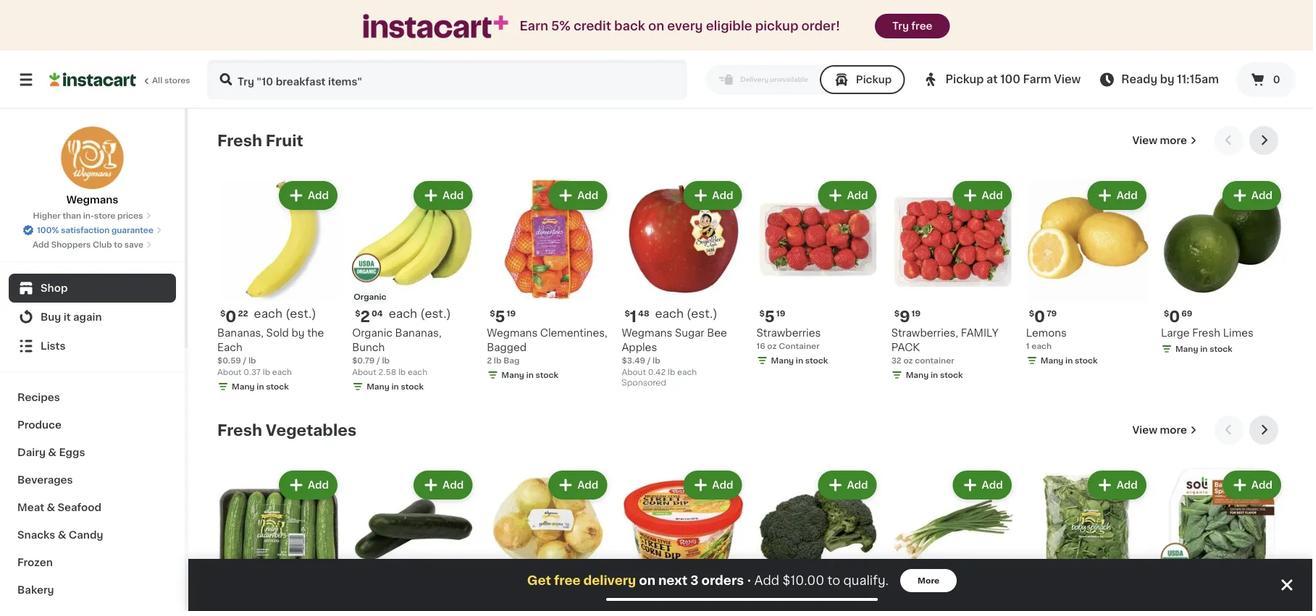 Task type: locate. For each thing, give the bounding box(es) containing it.
$1.79 element
[[487, 597, 610, 612]]

0 horizontal spatial $ 5 19
[[490, 309, 516, 324]]

2 19 from the left
[[777, 310, 786, 318]]

fresh left 'fruit'
[[217, 133, 262, 148]]

more
[[1161, 136, 1188, 146], [1161, 425, 1188, 436]]

shoppers
[[51, 241, 91, 249]]

1 horizontal spatial wegmans
[[487, 328, 538, 339]]

each inside the lemons 1 each
[[1032, 343, 1052, 350]]

bananas, down "$2.04 each (estimated)" element on the left bottom of the page
[[395, 328, 442, 339]]

1 horizontal spatial by
[[1161, 74, 1175, 85]]

higher
[[33, 212, 61, 220]]

$ 5 19 up strawberries
[[760, 309, 786, 324]]

0 horizontal spatial to
[[114, 241, 123, 249]]

1 vertical spatial view more button
[[1127, 416, 1204, 445]]

each (est.) inside $0.22 each (estimated) element
[[254, 308, 316, 320]]

each
[[217, 343, 243, 353]]

$ 5 19 up bagged at the bottom left
[[490, 309, 516, 324]]

5%
[[552, 20, 571, 32]]

0 horizontal spatial 2
[[361, 309, 370, 324]]

free right the get
[[554, 575, 581, 587]]

more for fresh vegetables
[[1161, 425, 1188, 436]]

& right the meat
[[47, 503, 55, 513]]

$ left 79
[[1030, 310, 1035, 318]]

main content
[[188, 109, 1314, 612]]

3 about from the left
[[622, 369, 646, 377]]

satisfaction
[[61, 226, 110, 234]]

$ 5 19 for wegmans clementines, bagged
[[490, 309, 516, 324]]

bunch
[[352, 343, 385, 353]]

add button
[[280, 183, 336, 209], [415, 183, 471, 209], [550, 183, 606, 209], [685, 183, 741, 209], [820, 183, 876, 209], [955, 183, 1011, 209], [1090, 183, 1146, 209], [1225, 183, 1281, 209], [280, 473, 336, 499], [415, 473, 471, 499], [550, 473, 606, 499], [685, 473, 741, 499], [820, 473, 876, 499], [955, 473, 1011, 499], [1090, 473, 1146, 499], [1225, 473, 1281, 499]]

0.37
[[244, 369, 261, 377]]

each (est.) for 2
[[389, 308, 451, 320]]

2 horizontal spatial wegmans
[[622, 328, 673, 339]]

1 vertical spatial &
[[47, 503, 55, 513]]

04
[[372, 310, 383, 318]]

$ 0 79
[[1030, 309, 1058, 324]]

each right 0.37
[[272, 369, 292, 377]]

11:15am
[[1178, 74, 1220, 85]]

the
[[307, 328, 324, 339]]

pickup inside button
[[856, 75, 892, 85]]

shop
[[41, 283, 68, 294]]

bananas,
[[217, 328, 264, 339], [395, 328, 442, 339]]

$ left 22
[[220, 310, 226, 318]]

$ up strawberries,
[[895, 310, 900, 318]]

pickup inside popup button
[[946, 74, 984, 85]]

product group containing 2
[[352, 178, 476, 396]]

1 horizontal spatial 19
[[777, 310, 786, 318]]

every
[[668, 20, 703, 32]]

1 horizontal spatial to
[[828, 575, 841, 587]]

lb up 2.58
[[382, 357, 390, 365]]

2 vertical spatial &
[[58, 530, 66, 541]]

0 vertical spatial &
[[48, 448, 57, 458]]

1 5 from the left
[[495, 309, 506, 324]]

oz right 16
[[768, 343, 777, 350]]

100% satisfaction guarantee
[[37, 226, 154, 234]]

0 vertical spatial by
[[1161, 74, 1175, 85]]

0
[[1274, 75, 1281, 85], [226, 309, 237, 324], [1035, 309, 1046, 324], [1170, 309, 1181, 324]]

5 up bagged at the bottom left
[[495, 309, 506, 324]]

22
[[238, 310, 248, 318]]

stores
[[164, 76, 190, 84]]

2.58
[[379, 369, 396, 377]]

1 inside product group
[[630, 309, 637, 324]]

pickup at 100 farm view
[[946, 74, 1081, 85]]

19 up bagged at the bottom left
[[507, 310, 516, 318]]

2 bananas, from the left
[[395, 328, 442, 339]]

view more button for fresh fruit
[[1127, 126, 1204, 155]]

2 inside wegmans clementines, bagged 2 lb bag
[[487, 357, 492, 365]]

organic up 04
[[354, 293, 387, 301]]

1 vertical spatial view
[[1133, 136, 1158, 146]]

about down $0.79
[[352, 369, 377, 377]]

1 horizontal spatial 2
[[487, 357, 492, 365]]

bananas, down $ 0 22
[[217, 328, 264, 339]]

each down lemons
[[1032, 343, 1052, 350]]

each right 0.42
[[678, 369, 697, 377]]

fresh down 69 on the right of the page
[[1193, 328, 1221, 339]]

$ left 69 on the right of the page
[[1165, 310, 1170, 318]]

organic
[[354, 293, 387, 301], [352, 328, 393, 339]]

0 vertical spatial organic
[[354, 293, 387, 301]]

& for snacks
[[58, 530, 66, 541]]

pickup for pickup at 100 farm view
[[946, 74, 984, 85]]

0 horizontal spatial free
[[554, 575, 581, 587]]

main content containing fresh fruit
[[188, 109, 1314, 612]]

item carousel region containing fresh vegetables
[[217, 416, 1285, 612]]

back
[[615, 20, 646, 32]]

lb left bag
[[494, 357, 502, 365]]

view more for fruit
[[1133, 136, 1188, 146]]

free
[[912, 21, 933, 31], [554, 575, 581, 587]]

1 down lemons
[[1027, 343, 1030, 350]]

view more for vegetables
[[1133, 425, 1188, 436]]

$ left 04
[[355, 310, 361, 318]]

0.42
[[648, 369, 666, 377]]

49
[[642, 600, 653, 608]]

0 horizontal spatial 19
[[507, 310, 516, 318]]

each (est.) for 0
[[254, 308, 316, 320]]

1 vertical spatial view more
[[1133, 425, 1188, 436]]

0 vertical spatial view
[[1055, 74, 1081, 85]]

to up the $1.40 each (estimated) element
[[828, 575, 841, 587]]

2 horizontal spatial /
[[648, 357, 651, 365]]

with loyalty card price $3.49. original price $4.99. element
[[622, 597, 745, 612]]

1 view more from the top
[[1133, 136, 1188, 146]]

$2.04 each (estimated) element
[[352, 307, 476, 326]]

1 vertical spatial more
[[1161, 425, 1188, 436]]

(est.)
[[286, 308, 316, 320], [420, 308, 451, 320], [687, 308, 718, 320], [822, 598, 853, 610]]

1 vertical spatial organic
[[352, 328, 393, 339]]

Search field
[[209, 61, 686, 99]]

each up sold
[[254, 308, 283, 320]]

than
[[63, 212, 81, 220]]

5 up strawberries
[[765, 309, 775, 324]]

item carousel region
[[217, 126, 1285, 404], [217, 416, 1285, 612]]

1 horizontal spatial /
[[377, 357, 380, 365]]

wegmans clementines, bagged 2 lb bag
[[487, 328, 608, 365]]

oz right 32 on the right bottom
[[904, 357, 914, 365]]

$ up bagged at the bottom left
[[490, 310, 495, 318]]

3
[[691, 575, 699, 587]]

qualify.
[[844, 575, 889, 587]]

each (est.) down $10.00
[[791, 598, 853, 610]]

0 vertical spatial view more button
[[1127, 126, 1204, 155]]

$
[[220, 310, 226, 318], [355, 310, 361, 318], [490, 310, 495, 318], [625, 310, 630, 318], [760, 310, 765, 318], [895, 310, 900, 318], [1030, 310, 1035, 318], [1165, 310, 1170, 318], [625, 600, 630, 608], [760, 600, 765, 608]]

(est.) up sugar at the right
[[687, 308, 718, 320]]

&
[[48, 448, 57, 458], [47, 503, 55, 513], [58, 530, 66, 541]]

0 horizontal spatial bananas,
[[217, 328, 264, 339]]

recipes link
[[9, 384, 176, 412]]

1
[[630, 309, 637, 324], [1027, 343, 1030, 350]]

1 about from the left
[[217, 369, 242, 377]]

(est.) for 0
[[286, 308, 316, 320]]

each (est.) up sugar at the right
[[655, 308, 718, 320]]

1 more from the top
[[1161, 136, 1188, 146]]

0 horizontal spatial 1
[[630, 309, 637, 324]]

wegmans up higher than in-store prices link
[[66, 195, 118, 205]]

to inside treatment tracker modal dialog
[[828, 575, 841, 587]]

1 vertical spatial fresh
[[1193, 328, 1221, 339]]

48
[[638, 310, 650, 318]]

recipes
[[17, 393, 60, 403]]

lists
[[41, 341, 66, 351]]

0 horizontal spatial by
[[292, 328, 305, 339]]

2 / from the left
[[377, 357, 380, 365]]

1 horizontal spatial free
[[912, 21, 933, 31]]

each (est.) inside $1.48 each (estimated) element
[[655, 308, 718, 320]]

get free delivery on next 3 orders • add $10.00 to qualify.
[[527, 575, 889, 587]]

product group containing 9
[[892, 178, 1015, 384]]

view
[[1055, 74, 1081, 85], [1133, 136, 1158, 146], [1133, 425, 1158, 436]]

wegmans up bagged at the bottom left
[[487, 328, 538, 339]]

1 horizontal spatial $ 5 19
[[760, 309, 786, 324]]

organic bananas, bunch $0.79 / lb about 2.58 lb each
[[352, 328, 442, 377]]

oz inside 'strawberries, family pack 32 oz container'
[[904, 357, 914, 365]]

•
[[747, 575, 752, 587]]

orders
[[702, 575, 744, 587]]

organic up bunch
[[352, 328, 393, 339]]

each right 2.58
[[408, 369, 428, 377]]

1 / from the left
[[243, 357, 247, 365]]

2 down bagged at the bottom left
[[487, 357, 492, 365]]

product group containing 1
[[622, 178, 745, 391]]

1 vertical spatial by
[[292, 328, 305, 339]]

lb up 0.37
[[249, 357, 256, 365]]

3 / from the left
[[648, 357, 651, 365]]

strawberries
[[757, 328, 821, 339]]

2 left 04
[[361, 309, 370, 324]]

free right try
[[912, 21, 933, 31]]

/
[[243, 357, 247, 365], [377, 357, 380, 365], [648, 357, 651, 365]]

0 inside button
[[1274, 75, 1281, 85]]

/ up 0.37
[[243, 357, 247, 365]]

view more button
[[1127, 126, 1204, 155], [1127, 416, 1204, 445]]

bag
[[504, 357, 520, 365]]

in-
[[83, 212, 94, 220]]

again
[[73, 312, 102, 322]]

1 horizontal spatial about
[[352, 369, 377, 377]]

on right the back
[[649, 20, 665, 32]]

each inside the bananas, sold by the each $0.59 / lb about 0.37 lb each
[[272, 369, 292, 377]]

2 5 from the left
[[765, 309, 775, 324]]

sponsored badge image
[[622, 379, 666, 388]]

19 inside $ 9 19
[[912, 310, 921, 318]]

try
[[893, 21, 909, 31]]

1 for lemons
[[1027, 343, 1030, 350]]

pickup for pickup
[[856, 75, 892, 85]]

1 horizontal spatial oz
[[904, 357, 914, 365]]

(est.) up the
[[286, 308, 316, 320]]

bakery link
[[9, 577, 176, 604]]

meat & seafood
[[17, 503, 101, 513]]

(est.) up organic bananas, bunch $0.79 / lb about 2.58 lb each
[[420, 308, 451, 320]]

by left the
[[292, 328, 305, 339]]

2 vertical spatial view
[[1133, 425, 1158, 436]]

each (est.) inside "$2.04 each (estimated)" element
[[389, 308, 451, 320]]

free for get
[[554, 575, 581, 587]]

earn 5% credit back on every eligible pickup order!
[[520, 20, 841, 32]]

2 about from the left
[[352, 369, 377, 377]]

by inside the bananas, sold by the each $0.59 / lb about 0.37 lb each
[[292, 328, 305, 339]]

1 $ 5 19 from the left
[[490, 309, 516, 324]]

express icon image
[[363, 14, 508, 38]]

0 horizontal spatial oz
[[768, 343, 777, 350]]

19 for wegmans
[[507, 310, 516, 318]]

view more button for fresh vegetables
[[1127, 416, 1204, 445]]

2 $ 5 19 from the left
[[760, 309, 786, 324]]

on up 49
[[639, 575, 656, 587]]

2 view more button from the top
[[1127, 416, 1204, 445]]

fresh for fresh vegetables
[[217, 423, 262, 438]]

$3.49
[[622, 357, 646, 365]]

delivery
[[584, 575, 637, 587]]

buy
[[41, 312, 61, 322]]

sugar
[[675, 328, 705, 339]]

large fresh limes
[[1162, 328, 1254, 339]]

to
[[114, 241, 123, 249], [828, 575, 841, 587]]

0 vertical spatial fresh
[[217, 133, 262, 148]]

None search field
[[207, 59, 687, 100]]

1 19 from the left
[[507, 310, 516, 318]]

to left save
[[114, 241, 123, 249]]

item carousel region containing fresh fruit
[[217, 126, 1285, 404]]

0 horizontal spatial /
[[243, 357, 247, 365]]

1 item carousel region from the top
[[217, 126, 1285, 404]]

2 horizontal spatial about
[[622, 369, 646, 377]]

organic inside organic bananas, bunch $0.79 / lb about 2.58 lb each
[[352, 328, 393, 339]]

wegmans for wegmans clementines, bagged 2 lb bag
[[487, 328, 538, 339]]

1 horizontal spatial bananas,
[[395, 328, 442, 339]]

about down $3.49
[[622, 369, 646, 377]]

$ inside $ 2 04
[[355, 310, 361, 318]]

1 vertical spatial 1
[[1027, 343, 1030, 350]]

farm
[[1024, 74, 1052, 85]]

/ up 0.42
[[648, 357, 651, 365]]

$ inside "$ 0 69"
[[1165, 310, 1170, 318]]

wegmans inside wegmans sugar bee apples $3.49 / lb about 0.42 lb each
[[622, 328, 673, 339]]

1 for $
[[630, 309, 637, 324]]

dairy & eggs
[[17, 448, 85, 458]]

each (est.) right 04
[[389, 308, 451, 320]]

19 up strawberries
[[777, 310, 786, 318]]

order!
[[802, 20, 841, 32]]

1 vertical spatial to
[[828, 575, 841, 587]]

2 item carousel region from the top
[[217, 416, 1285, 612]]

lb right 0.42
[[668, 369, 676, 377]]

each inside organic bananas, bunch $0.79 / lb about 2.58 lb each
[[408, 369, 428, 377]]

$1.40 each (estimated) element
[[757, 597, 880, 612]]

lb inside wegmans clementines, bagged 2 lb bag
[[494, 357, 502, 365]]

0 vertical spatial view more
[[1133, 136, 1188, 146]]

1 left 48
[[630, 309, 637, 324]]

eligible
[[706, 20, 753, 32]]

1 vertical spatial oz
[[904, 357, 914, 365]]

2 vertical spatial fresh
[[217, 423, 262, 438]]

1 inside the lemons 1 each
[[1027, 343, 1030, 350]]

by
[[1161, 74, 1175, 85], [292, 328, 305, 339]]

free for try
[[912, 21, 933, 31]]

0 horizontal spatial 5
[[495, 309, 506, 324]]

$ inside $ 0 22
[[220, 310, 226, 318]]

1 bananas, from the left
[[217, 328, 264, 339]]

0 horizontal spatial about
[[217, 369, 242, 377]]

0 vertical spatial 1
[[630, 309, 637, 324]]

0 vertical spatial item carousel region
[[217, 126, 1285, 404]]

(est.) inside the $1.40 each (estimated) element
[[822, 598, 853, 610]]

pickup
[[946, 74, 984, 85], [856, 75, 892, 85]]

(est.) inside $0.22 each (estimated) element
[[286, 308, 316, 320]]

1 vertical spatial free
[[554, 575, 581, 587]]

1 horizontal spatial 5
[[765, 309, 775, 324]]

$ inside $ 1 48
[[625, 310, 630, 318]]

(est.) inside $1.48 each (estimated) element
[[687, 308, 718, 320]]

0 vertical spatial 2
[[361, 309, 370, 324]]

guarantee
[[112, 226, 154, 234]]

(est.) down "qualify."
[[822, 598, 853, 610]]

& left candy
[[58, 530, 66, 541]]

fresh down 0.37
[[217, 423, 262, 438]]

1 vertical spatial on
[[639, 575, 656, 587]]

about down $0.59
[[217, 369, 242, 377]]

all
[[152, 76, 163, 84]]

oz
[[768, 343, 777, 350], [904, 357, 914, 365]]

1 vertical spatial 2
[[487, 357, 492, 365]]

each down $10.00
[[791, 598, 819, 610]]

free inside treatment tracker modal dialog
[[554, 575, 581, 587]]

frozen link
[[9, 549, 176, 577]]

wegmans up 'apples'
[[622, 328, 673, 339]]

on
[[649, 20, 665, 32], [639, 575, 656, 587]]

& left eggs
[[48, 448, 57, 458]]

0 vertical spatial more
[[1161, 136, 1188, 146]]

0 vertical spatial oz
[[768, 343, 777, 350]]

service type group
[[706, 65, 905, 94]]

1 horizontal spatial 1
[[1027, 343, 1030, 350]]

0 horizontal spatial pickup
[[856, 75, 892, 85]]

& for dairy
[[48, 448, 57, 458]]

1 view more button from the top
[[1127, 126, 1204, 155]]

0 for $ 0 79
[[1035, 309, 1046, 324]]

/ up 2.58
[[377, 357, 380, 365]]

0 vertical spatial free
[[912, 21, 933, 31]]

2 horizontal spatial 19
[[912, 310, 921, 318]]

19 right 9
[[912, 310, 921, 318]]

each inside wegmans sugar bee apples $3.49 / lb about 0.42 lb each
[[678, 369, 697, 377]]

fruit
[[266, 133, 303, 148]]

3 19 from the left
[[912, 310, 921, 318]]

(est.) inside "$2.04 each (estimated)" element
[[420, 308, 451, 320]]

2 more from the top
[[1161, 425, 1188, 436]]

1 horizontal spatial pickup
[[946, 74, 984, 85]]

$ left 48
[[625, 310, 630, 318]]

ready by 11:15am link
[[1099, 71, 1220, 88]]

each (est.)
[[254, 308, 316, 320], [389, 308, 451, 320], [655, 308, 718, 320], [791, 598, 853, 610]]

0 for $ 0 69
[[1170, 309, 1181, 324]]

wegmans inside wegmans clementines, bagged 2 lb bag
[[487, 328, 538, 339]]

product group
[[217, 178, 341, 396], [352, 178, 476, 396], [487, 178, 610, 384], [622, 178, 745, 391], [757, 178, 880, 370], [892, 178, 1015, 384], [1027, 178, 1150, 370], [1162, 178, 1285, 358], [217, 468, 341, 612], [352, 468, 476, 612], [487, 468, 610, 612], [622, 468, 745, 612], [757, 468, 880, 612], [892, 468, 1015, 612], [1027, 468, 1150, 612], [1162, 468, 1285, 612]]

2 view more from the top
[[1133, 425, 1188, 436]]

by right ready at the top right of page
[[1161, 74, 1175, 85]]

$ inside $ 0 79
[[1030, 310, 1035, 318]]

0 horizontal spatial wegmans
[[66, 195, 118, 205]]

organic for organic bananas, bunch $0.79 / lb about 2.58 lb each
[[352, 328, 393, 339]]

1 vertical spatial item carousel region
[[217, 416, 1285, 612]]

each (est.) up sold
[[254, 308, 316, 320]]

at
[[987, 74, 998, 85]]



Task type: vqa. For each thing, say whether or not it's contained in the screenshot.


Task type: describe. For each thing, give the bounding box(es) containing it.
apples
[[622, 343, 657, 353]]

each (est.) for 1
[[655, 308, 718, 320]]

9
[[900, 309, 911, 324]]

product group containing each (est.)
[[757, 468, 880, 612]]

meat & seafood link
[[9, 494, 176, 522]]

(est.) for 2
[[420, 308, 451, 320]]

clementines,
[[540, 328, 608, 339]]

& for meat
[[47, 503, 55, 513]]

container
[[915, 357, 955, 365]]

add shoppers club to save link
[[33, 239, 152, 251]]

lb right 0.37
[[263, 369, 270, 377]]

19 for strawberries
[[777, 310, 786, 318]]

0 vertical spatial to
[[114, 241, 123, 249]]

more for fresh fruit
[[1161, 136, 1188, 146]]

16
[[757, 343, 766, 350]]

bananas, inside organic bananas, bunch $0.79 / lb about 2.58 lb each
[[395, 328, 442, 339]]

higher than in-store prices
[[33, 212, 143, 220]]

item badge image
[[1162, 544, 1191, 573]]

meat
[[17, 503, 44, 513]]

lb up 0.42
[[653, 357, 661, 365]]

strawberries 16 oz container
[[757, 328, 821, 350]]

$ inside $ 9 19
[[895, 310, 900, 318]]

bee
[[707, 328, 728, 339]]

prices
[[117, 212, 143, 220]]

earn
[[520, 20, 549, 32]]

$ up 16
[[760, 310, 765, 318]]

frozen
[[17, 558, 53, 568]]

100
[[1001, 74, 1021, 85]]

credit
[[574, 20, 612, 32]]

snacks
[[17, 530, 55, 541]]

add shoppers club to save
[[33, 241, 144, 249]]

pack
[[892, 343, 921, 353]]

about inside wegmans sugar bee apples $3.49 / lb about 0.42 lb each
[[622, 369, 646, 377]]

lemons
[[1027, 328, 1067, 339]]

wegmans sugar bee apples $3.49 / lb about 0.42 lb each
[[622, 328, 728, 377]]

view for fresh vegetables
[[1133, 425, 1158, 436]]

wegmans link
[[61, 126, 124, 207]]

bananas, sold by the each $0.59 / lb about 0.37 lb each
[[217, 328, 324, 377]]

fresh fruit
[[217, 133, 303, 148]]

$ 5 19 for strawberries
[[760, 309, 786, 324]]

family
[[961, 328, 999, 339]]

pickup at 100 farm view button
[[923, 59, 1081, 100]]

buy it again link
[[9, 303, 176, 332]]

lb right 2.58
[[399, 369, 406, 377]]

by inside ready by 11:15am link
[[1161, 74, 1175, 85]]

candy
[[69, 530, 103, 541]]

lemons 1 each
[[1027, 328, 1067, 350]]

each right 04
[[389, 308, 418, 320]]

$1.48 each (estimated) element
[[622, 307, 745, 326]]

strawberries, family pack 32 oz container
[[892, 328, 999, 365]]

limes
[[1224, 328, 1254, 339]]

/ inside the bananas, sold by the each $0.59 / lb about 0.37 lb each
[[243, 357, 247, 365]]

each right 48
[[655, 308, 684, 320]]

100% satisfaction guarantee button
[[23, 222, 162, 236]]

wegmans for wegmans sugar bee apples $3.49 / lb about 0.42 lb each
[[622, 328, 673, 339]]

produce
[[17, 420, 62, 430]]

/ inside wegmans sugar bee apples $3.49 / lb about 0.42 lb each
[[648, 357, 651, 365]]

item badge image
[[352, 254, 381, 283]]

treatment tracker modal dialog
[[188, 559, 1314, 612]]

wegmans for wegmans
[[66, 195, 118, 205]]

more
[[918, 577, 940, 585]]

bakery
[[17, 586, 54, 596]]

sold
[[266, 328, 289, 339]]

view inside popup button
[[1055, 74, 1081, 85]]

snacks & candy link
[[9, 522, 176, 549]]

ready by 11:15am
[[1122, 74, 1220, 85]]

$ 1 48
[[625, 309, 650, 324]]

fresh for fresh fruit
[[217, 133, 262, 148]]

/ inside organic bananas, bunch $0.79 / lb about 2.58 lb each
[[377, 357, 380, 365]]

$ left 49
[[625, 600, 630, 608]]

about inside the bananas, sold by the each $0.59 / lb about 0.37 lb each
[[217, 369, 242, 377]]

40
[[773, 600, 785, 608]]

all stores link
[[49, 59, 191, 100]]

5 for strawberries
[[765, 309, 775, 324]]

each (est.) inside the $1.40 each (estimated) element
[[791, 598, 853, 610]]

club
[[93, 241, 112, 249]]

strawberries,
[[892, 328, 959, 339]]

eggs
[[59, 448, 85, 458]]

lists link
[[9, 332, 176, 361]]

69
[[1182, 310, 1193, 318]]

more button
[[901, 570, 957, 593]]

wegmans logo image
[[61, 126, 124, 190]]

bananas, inside the bananas, sold by the each $0.59 / lb about 0.37 lb each
[[217, 328, 264, 339]]

instacart logo image
[[49, 71, 136, 88]]

view for fresh fruit
[[1133, 136, 1158, 146]]

add inside treatment tracker modal dialog
[[755, 575, 780, 587]]

try free
[[893, 21, 933, 31]]

dairy & eggs link
[[9, 439, 176, 467]]

5 for wegmans clementines, bagged
[[495, 309, 506, 324]]

0 button
[[1237, 62, 1296, 97]]

$ 0 69
[[1165, 309, 1193, 324]]

higher than in-store prices link
[[33, 210, 152, 222]]

store
[[94, 212, 115, 220]]

$ 0 22
[[220, 309, 248, 324]]

0 vertical spatial on
[[649, 20, 665, 32]]

shop link
[[9, 274, 176, 303]]

container
[[779, 343, 820, 350]]

oz inside strawberries 16 oz container
[[768, 343, 777, 350]]

all stores
[[152, 76, 190, 84]]

organic for organic
[[354, 293, 387, 301]]

$0.22 each (estimated) element
[[217, 307, 341, 326]]

(est.) for 1
[[687, 308, 718, 320]]

about inside organic bananas, bunch $0.79 / lb about 2.58 lb each
[[352, 369, 377, 377]]

beverages
[[17, 475, 73, 486]]

$0.79
[[352, 357, 375, 365]]

$0.59
[[217, 357, 241, 365]]

79
[[1047, 310, 1058, 318]]

$ left '40'
[[760, 600, 765, 608]]

0 for $ 0 22
[[226, 309, 237, 324]]

19 for strawberries,
[[912, 310, 921, 318]]

on inside treatment tracker modal dialog
[[639, 575, 656, 587]]

ready
[[1122, 74, 1158, 85]]

$ 2 04
[[355, 309, 383, 324]]



